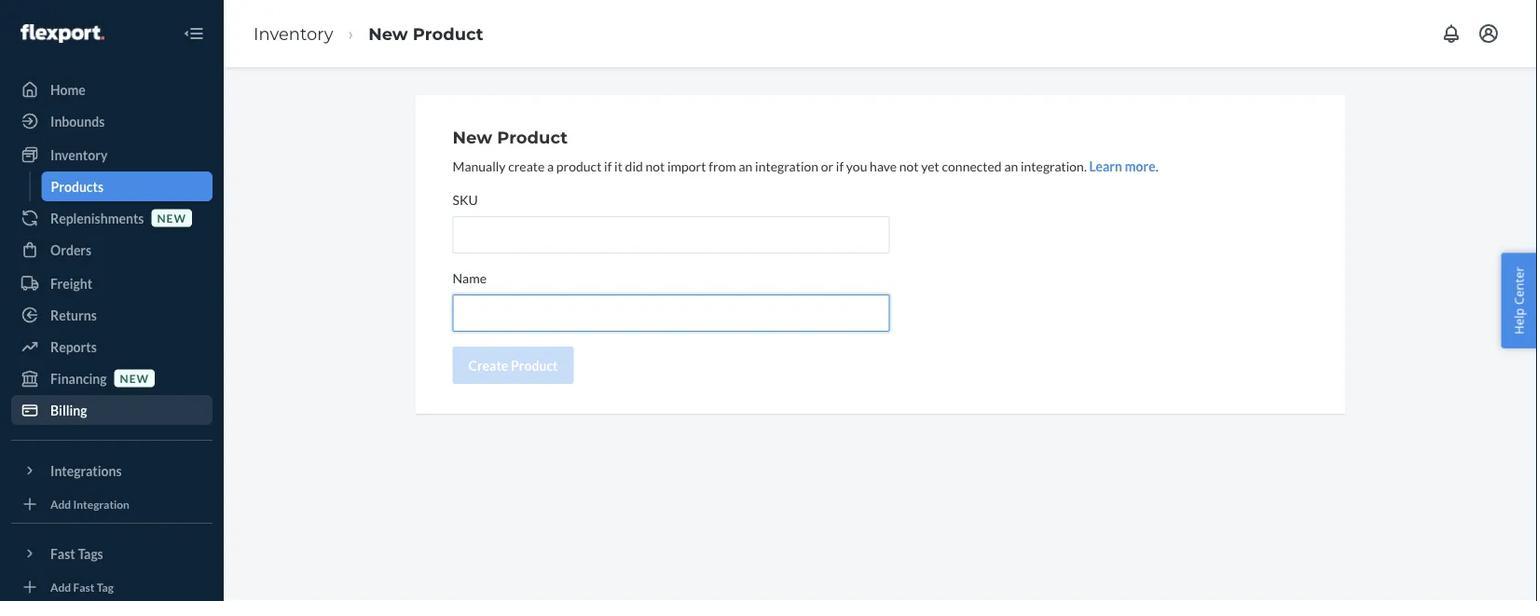Task type: vqa. For each thing, say whether or not it's contained in the screenshot.
"inventory" within Flexport Ecom Fulfillment Network Make inventory sellable through your sales channels
no



Task type: locate. For each thing, give the bounding box(es) containing it.
replenishments
[[50, 210, 144, 226]]

1 add from the top
[[50, 497, 71, 511]]

an right connected
[[1005, 158, 1019, 174]]

new down products link
[[157, 211, 186, 225]]

create product button
[[453, 347, 574, 384]]

products
[[51, 179, 104, 194]]

0 horizontal spatial not
[[646, 158, 665, 174]]

1 if from the left
[[604, 158, 612, 174]]

more
[[1125, 158, 1156, 174]]

create
[[508, 158, 545, 174]]

1 horizontal spatial not
[[900, 158, 919, 174]]

manually
[[453, 158, 506, 174]]

integration
[[73, 497, 130, 511]]

0 horizontal spatial new
[[368, 23, 408, 44]]

integration.
[[1021, 158, 1087, 174]]

1 horizontal spatial an
[[1005, 158, 1019, 174]]

new inside breadcrumbs navigation
[[368, 23, 408, 44]]

1 vertical spatial new
[[120, 372, 149, 385]]

2 add from the top
[[50, 580, 71, 594]]

an
[[739, 158, 753, 174], [1005, 158, 1019, 174]]

0 vertical spatial fast
[[50, 546, 75, 562]]

reports link
[[11, 332, 213, 362]]

inventory inside breadcrumbs navigation
[[254, 23, 333, 44]]

if right 'or'
[[836, 158, 844, 174]]

add fast tag
[[50, 580, 114, 594]]

close navigation image
[[183, 22, 205, 45]]

0 vertical spatial inventory
[[254, 23, 333, 44]]

1 vertical spatial inventory
[[50, 147, 108, 163]]

0 vertical spatial new product
[[368, 23, 484, 44]]

learn more button
[[1090, 157, 1156, 175]]

1 horizontal spatial inventory
[[254, 23, 333, 44]]

2 vertical spatial product
[[511, 358, 558, 373]]

add left integration
[[50, 497, 71, 511]]

orders link
[[11, 235, 213, 265]]

0 vertical spatial new
[[157, 211, 186, 225]]

a
[[547, 158, 554, 174]]

new
[[368, 23, 408, 44], [453, 127, 492, 147]]

fast
[[50, 546, 75, 562], [73, 580, 95, 594]]

inventory link
[[254, 23, 333, 44], [11, 140, 213, 170]]

0 vertical spatial add
[[50, 497, 71, 511]]

1 horizontal spatial new
[[157, 211, 186, 225]]

0 horizontal spatial if
[[604, 158, 612, 174]]

inventory
[[254, 23, 333, 44], [50, 147, 108, 163]]

add down 'fast tags'
[[50, 580, 71, 594]]

new product
[[368, 23, 484, 44], [453, 127, 568, 147]]

integrations button
[[11, 456, 213, 486]]

add fast tag link
[[11, 576, 213, 599]]

new
[[157, 211, 186, 225], [120, 372, 149, 385]]

billing link
[[11, 395, 213, 425]]

product inside breadcrumbs navigation
[[413, 23, 484, 44]]

flexport logo image
[[21, 24, 104, 43]]

tag
[[97, 580, 114, 594]]

0 vertical spatial new
[[368, 23, 408, 44]]

0 vertical spatial product
[[413, 23, 484, 44]]

fast left tags
[[50, 546, 75, 562]]

create product
[[469, 358, 558, 373]]

0 horizontal spatial inventory link
[[11, 140, 213, 170]]

not
[[646, 158, 665, 174], [900, 158, 919, 174]]

help center button
[[1502, 253, 1538, 349]]

0 horizontal spatial inventory
[[50, 147, 108, 163]]

fast tags
[[50, 546, 103, 562]]

2 if from the left
[[836, 158, 844, 174]]

center
[[1511, 267, 1528, 305]]

integrations
[[50, 463, 122, 479]]

None text field
[[453, 216, 890, 254]]

0 horizontal spatial new
[[120, 372, 149, 385]]

None text field
[[453, 295, 890, 332]]

inbounds
[[50, 113, 105, 129]]

if
[[604, 158, 612, 174], [836, 158, 844, 174]]

1 horizontal spatial if
[[836, 158, 844, 174]]

new for financing
[[120, 372, 149, 385]]

add
[[50, 497, 71, 511], [50, 580, 71, 594]]

not right did
[[646, 158, 665, 174]]

0 horizontal spatial an
[[739, 158, 753, 174]]

reports
[[50, 339, 97, 355]]

product
[[413, 23, 484, 44], [497, 127, 568, 147], [511, 358, 558, 373]]

new down reports link
[[120, 372, 149, 385]]

yet
[[922, 158, 940, 174]]

an right from
[[739, 158, 753, 174]]

tags
[[78, 546, 103, 562]]

1 vertical spatial new product
[[453, 127, 568, 147]]

1 vertical spatial add
[[50, 580, 71, 594]]

products link
[[41, 172, 213, 201]]

help center
[[1511, 267, 1528, 335]]

sku
[[453, 192, 478, 207]]

0 vertical spatial inventory link
[[254, 23, 333, 44]]

if left it
[[604, 158, 612, 174]]

not left yet
[[900, 158, 919, 174]]

fast left tag
[[73, 580, 95, 594]]

1 horizontal spatial new
[[453, 127, 492, 147]]

integration
[[755, 158, 819, 174]]

fast inside dropdown button
[[50, 546, 75, 562]]

you
[[847, 158, 868, 174]]



Task type: describe. For each thing, give the bounding box(es) containing it.
add for add integration
[[50, 497, 71, 511]]

freight
[[50, 276, 92, 291]]

new product link
[[368, 23, 484, 44]]

product
[[557, 158, 602, 174]]

learn
[[1090, 158, 1123, 174]]

import
[[668, 158, 706, 174]]

billing
[[50, 402, 87, 418]]

fast tags button
[[11, 539, 213, 569]]

help
[[1511, 308, 1528, 335]]

1 vertical spatial inventory link
[[11, 140, 213, 170]]

.
[[1156, 158, 1159, 174]]

financing
[[50, 371, 107, 387]]

inbounds link
[[11, 106, 213, 136]]

orders
[[50, 242, 92, 258]]

1 vertical spatial fast
[[73, 580, 95, 594]]

manually create a product if it did not import from an integration or if you have not yet connected an integration. learn more .
[[453, 158, 1159, 174]]

returns link
[[11, 300, 213, 330]]

1 an from the left
[[739, 158, 753, 174]]

add for add fast tag
[[50, 580, 71, 594]]

1 vertical spatial new
[[453, 127, 492, 147]]

add integration link
[[11, 493, 213, 516]]

2 not from the left
[[900, 158, 919, 174]]

open notifications image
[[1441, 22, 1463, 45]]

or
[[821, 158, 834, 174]]

new for replenishments
[[157, 211, 186, 225]]

name
[[453, 270, 487, 286]]

1 vertical spatial product
[[497, 127, 568, 147]]

1 not from the left
[[646, 158, 665, 174]]

add integration
[[50, 497, 130, 511]]

connected
[[942, 158, 1002, 174]]

returns
[[50, 307, 97, 323]]

breadcrumbs navigation
[[239, 6, 499, 61]]

2 an from the left
[[1005, 158, 1019, 174]]

have
[[870, 158, 897, 174]]

freight link
[[11, 269, 213, 298]]

1 horizontal spatial inventory link
[[254, 23, 333, 44]]

open account menu image
[[1478, 22, 1500, 45]]

home link
[[11, 75, 213, 104]]

it
[[615, 158, 623, 174]]

new product inside breadcrumbs navigation
[[368, 23, 484, 44]]

from
[[709, 158, 736, 174]]

home
[[50, 82, 86, 97]]

product inside button
[[511, 358, 558, 373]]

did
[[625, 158, 643, 174]]

create
[[469, 358, 508, 373]]



